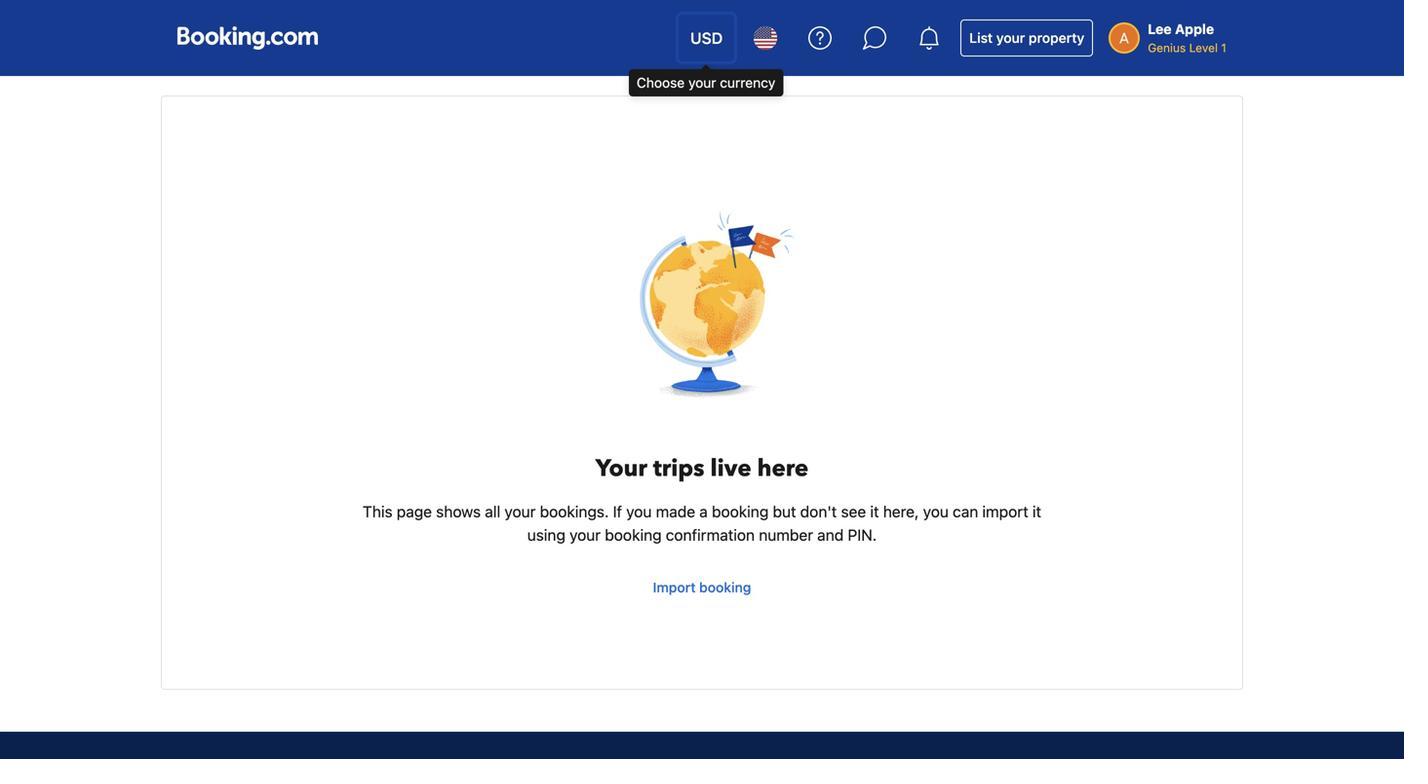 Task type: vqa. For each thing, say whether or not it's contained in the screenshot.
If
yes



Task type: describe. For each thing, give the bounding box(es) containing it.
1 vertical spatial booking
[[605, 526, 662, 545]]

your trips live here
[[596, 453, 809, 485]]

1
[[1222, 41, 1227, 55]]

choose your currency
[[637, 75, 776, 91]]

using
[[528, 526, 566, 545]]

this page shows all your bookings. if you made a booking but don't see it here, you can import it using your booking confirmation number and pin.
[[363, 503, 1042, 545]]

your
[[596, 453, 648, 485]]

live
[[711, 453, 752, 485]]

page
[[397, 503, 432, 521]]

apple
[[1176, 21, 1215, 37]]

import
[[653, 580, 696, 596]]

booking inside dropdown button
[[700, 580, 752, 596]]

2 you from the left
[[924, 503, 949, 521]]

a
[[700, 503, 708, 521]]

here
[[758, 453, 809, 485]]

0 vertical spatial booking
[[712, 503, 769, 521]]

but
[[773, 503, 797, 521]]

lee
[[1148, 21, 1172, 37]]

shows
[[436, 503, 481, 521]]

bookings.
[[540, 503, 609, 521]]

your right choose
[[689, 75, 717, 91]]

your down the bookings.
[[570, 526, 601, 545]]

your right list on the right top of page
[[997, 30, 1026, 46]]

pin.
[[848, 526, 877, 545]]

this
[[363, 503, 393, 521]]

don't
[[801, 503, 837, 521]]

1 you from the left
[[627, 503, 652, 521]]

and
[[818, 526, 844, 545]]

can
[[953, 503, 979, 521]]

property
[[1029, 30, 1085, 46]]

import
[[983, 503, 1029, 521]]

see
[[841, 503, 867, 521]]



Task type: locate. For each thing, give the bounding box(es) containing it.
level
[[1190, 41, 1219, 55]]

you
[[627, 503, 652, 521], [924, 503, 949, 521]]

booking right import
[[700, 580, 752, 596]]

2 it from the left
[[1033, 503, 1042, 521]]

trips
[[653, 453, 705, 485]]

lee apple genius level 1
[[1148, 21, 1227, 55]]

all
[[485, 503, 501, 521]]

here,
[[884, 503, 919, 521]]

list your property link
[[961, 20, 1094, 57]]

genius
[[1148, 41, 1187, 55]]

it right see
[[871, 503, 880, 521]]

currency
[[720, 75, 776, 91]]

1 it from the left
[[871, 503, 880, 521]]

booking
[[712, 503, 769, 521], [605, 526, 662, 545], [700, 580, 752, 596]]

booking down if
[[605, 526, 662, 545]]

0 horizontal spatial it
[[871, 503, 880, 521]]

booking right a
[[712, 503, 769, 521]]

usd
[[691, 29, 723, 47]]

if
[[613, 503, 622, 521]]

you left "can"
[[924, 503, 949, 521]]

number
[[759, 526, 814, 545]]

0 horizontal spatial you
[[627, 503, 652, 521]]

1 horizontal spatial it
[[1033, 503, 1042, 521]]

list
[[970, 30, 993, 46]]

1 horizontal spatial you
[[924, 503, 949, 521]]

choose
[[637, 75, 685, 91]]

list your property
[[970, 30, 1085, 46]]

your right 'all'
[[505, 503, 536, 521]]

it
[[871, 503, 880, 521], [1033, 503, 1042, 521]]

made
[[656, 503, 696, 521]]

usd button
[[679, 15, 735, 61]]

it right import
[[1033, 503, 1042, 521]]

booking.com online hotel reservations image
[[178, 26, 318, 50]]

you right if
[[627, 503, 652, 521]]

your
[[997, 30, 1026, 46], [689, 75, 717, 91], [505, 503, 536, 521], [570, 526, 601, 545]]

import booking
[[653, 580, 752, 596]]

confirmation
[[666, 526, 755, 545]]

import booking button
[[645, 571, 759, 606]]

2 vertical spatial booking
[[700, 580, 752, 596]]



